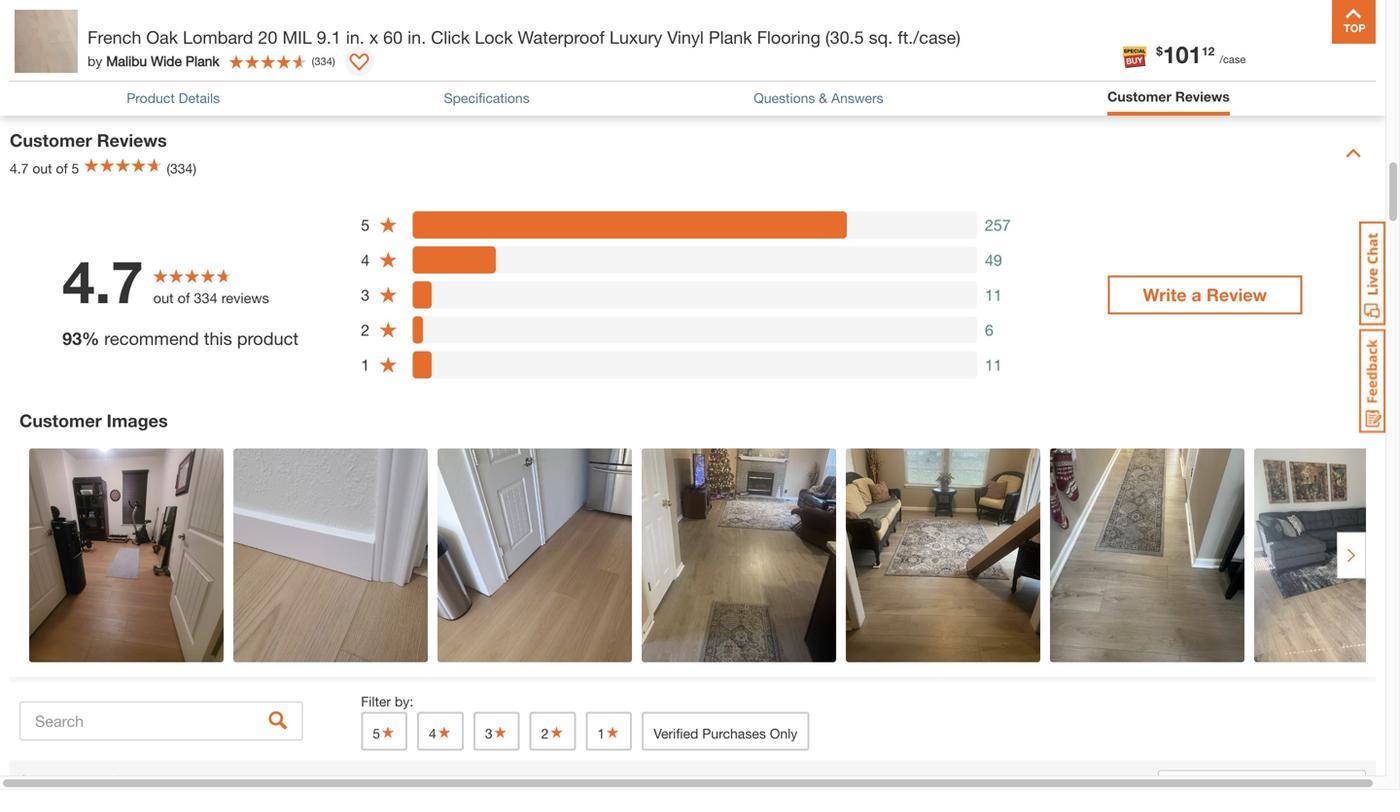 Task type: locate. For each thing, give the bounding box(es) containing it.
2 vertical spatial 5
[[373, 726, 380, 742]]

334 right the 10
[[124, 773, 146, 789]]

0 vertical spatial 4.7
[[10, 160, 29, 176]]

1 horizontal spatial 2
[[541, 726, 549, 742]]

questions for questions & answers 259 questions
[[10, 50, 94, 71]]

3 star symbol image from the left
[[549, 726, 564, 739]]

0 horizontal spatial answers
[[116, 50, 188, 71]]

& inside questions & answers 259 questions
[[99, 50, 111, 71]]

1 horizontal spatial customer reviews
[[1108, 88, 1230, 105]]

star icon image for 2
[[379, 321, 398, 340]]

customer reviews button
[[1108, 87, 1230, 111], [1108, 87, 1230, 107]]

2 inside button
[[541, 726, 549, 742]]

&
[[99, 50, 111, 71], [819, 90, 828, 106]]

questions down flooring
[[754, 90, 815, 106]]

1 vertical spatial 3
[[485, 726, 493, 742]]

0 vertical spatial 5
[[72, 160, 79, 176]]

1
[[361, 356, 370, 374], [598, 726, 605, 742], [76, 773, 84, 789]]

star symbol image left 1 button
[[549, 726, 564, 739]]

customer down $
[[1108, 88, 1172, 105]]

plank right the vinyl
[[709, 27, 752, 48]]

product image image
[[15, 10, 78, 73]]

sq.
[[869, 27, 893, 48]]

0 vertical spatial 4
[[361, 251, 370, 269]]

1 vertical spatial 1
[[598, 726, 605, 742]]

2 vertical spatial 334
[[124, 773, 146, 789]]

0 vertical spatial 1
[[361, 356, 370, 374]]

2 horizontal spatial of
[[178, 290, 190, 307]]

star symbol image inside 4 button
[[436, 726, 452, 739]]

by:
[[395, 694, 413, 710]]

Search text field
[[19, 702, 303, 741]]

0 horizontal spatial &
[[99, 50, 111, 71]]

101
[[1163, 40, 1202, 68]]

write a review button
[[1108, 276, 1303, 314]]

1 vertical spatial 4.7
[[62, 247, 144, 316]]

4.7
[[10, 160, 29, 176], [62, 247, 144, 316]]

0 horizontal spatial 4.7
[[10, 160, 29, 176]]

questions down by
[[36, 81, 98, 97]]

reviews down product
[[97, 130, 167, 151]]

2 11 from the top
[[985, 356, 1002, 374]]

customer reviews up 4.7 out of 5
[[10, 130, 167, 151]]

4
[[361, 251, 370, 269], [429, 726, 436, 742]]

product details button
[[127, 88, 220, 108], [127, 88, 220, 108]]

1 vertical spatial customer reviews
[[10, 130, 167, 151]]

1 star icon image from the top
[[379, 215, 398, 235]]

0 horizontal spatial in.
[[346, 27, 365, 48]]

11 for 1
[[985, 356, 1002, 374]]

11
[[985, 286, 1002, 304], [985, 356, 1002, 374]]

1 vertical spatial 334
[[194, 290, 218, 307]]

star symbol image inside the 5 button
[[380, 726, 396, 739]]

x
[[369, 27, 378, 48]]

334
[[315, 55, 332, 67], [194, 290, 218, 307], [124, 773, 146, 789]]

6
[[985, 321, 994, 339]]

0 horizontal spatial plank
[[186, 53, 219, 69]]

0 horizontal spatial 4
[[361, 251, 370, 269]]

0 vertical spatial &
[[99, 50, 111, 71]]

0 horizontal spatial 1
[[76, 773, 84, 789]]

1 vertical spatial reviews
[[150, 773, 196, 789]]

product
[[127, 90, 175, 106]]

0 horizontal spatial 3
[[361, 286, 370, 304]]

1 horizontal spatial answers
[[831, 90, 884, 106]]

( 334 )
[[312, 55, 335, 67]]

334 up this
[[194, 290, 218, 307]]

answers
[[116, 50, 188, 71], [831, 90, 884, 106]]

lock
[[475, 27, 513, 48]]

customer reviews
[[1108, 88, 1230, 105], [10, 130, 167, 151]]

1 vertical spatial out
[[153, 290, 174, 307]]

1 vertical spatial reviews
[[97, 130, 167, 151]]

mil
[[282, 27, 312, 48]]

1 inside button
[[598, 726, 605, 742]]

reviews
[[1176, 88, 1230, 105], [97, 130, 167, 151]]

0 horizontal spatial 334
[[124, 773, 146, 789]]

star symbol image
[[493, 726, 508, 739]]

by
[[88, 53, 102, 69]]

answers down (30.5
[[831, 90, 884, 106]]

0 vertical spatial 11
[[985, 286, 1002, 304]]

10
[[89, 773, 104, 789]]

1 horizontal spatial of
[[108, 773, 120, 789]]

in. left x
[[346, 27, 365, 48]]

11 down 6 at the right
[[985, 356, 1002, 374]]

star symbol image inside 1 button
[[605, 726, 621, 739]]

customer reviews down 101
[[1108, 88, 1230, 105]]

1 vertical spatial 4
[[429, 726, 436, 742]]

0 vertical spatial answers
[[116, 50, 188, 71]]

out of 334 reviews
[[153, 290, 269, 307]]

showing
[[19, 773, 72, 789]]

verified
[[654, 726, 699, 742]]

4.7 down 259
[[10, 160, 29, 176]]

2 star symbol image from the left
[[436, 726, 452, 739]]

1 vertical spatial 11
[[985, 356, 1002, 374]]

reviews down search "text field"
[[150, 773, 196, 789]]

flooring
[[757, 27, 821, 48]]

customer
[[1108, 88, 1172, 105], [10, 130, 92, 151], [19, 410, 102, 431]]

0 vertical spatial customer reviews
[[1108, 88, 1230, 105]]

1 horizontal spatial 4
[[429, 726, 436, 742]]

star symbol image left 3 button
[[436, 726, 452, 739]]

caret image
[[1346, 145, 1361, 161]]

specifications
[[444, 90, 530, 106]]

star symbol image
[[380, 726, 396, 739], [436, 726, 452, 739], [549, 726, 564, 739], [605, 726, 621, 739]]

3
[[361, 286, 370, 304], [485, 726, 493, 742]]

4 star symbol image from the left
[[605, 726, 621, 739]]

1 horizontal spatial &
[[819, 90, 828, 106]]

reviews down $ 101 12
[[1176, 88, 1230, 105]]

click
[[431, 27, 470, 48]]

purchases
[[702, 726, 766, 742]]

star symbol image down filter by: at the bottom of page
[[380, 726, 396, 739]]

& down (30.5
[[819, 90, 828, 106]]

1 vertical spatial &
[[819, 90, 828, 106]]

of
[[56, 160, 68, 176], [178, 290, 190, 307], [108, 773, 120, 789]]

0 horizontal spatial reviews
[[150, 773, 196, 789]]

$
[[1157, 44, 1163, 58]]

2
[[361, 321, 370, 339], [541, 726, 549, 742]]

& for questions & answers
[[819, 90, 828, 106]]

star symbol image inside 2 button
[[549, 726, 564, 739]]

questions for questions & answers
[[754, 90, 815, 106]]

questions & answers button
[[754, 88, 884, 108], [754, 88, 884, 108]]

1 horizontal spatial 4.7
[[62, 247, 144, 316]]

specifications button
[[444, 88, 530, 108], [444, 88, 530, 108]]

reviews
[[221, 290, 269, 307], [150, 773, 196, 789]]

images
[[107, 410, 168, 431]]

1 vertical spatial of
[[178, 290, 190, 307]]

(334)
[[167, 160, 196, 176]]

reviews up the "product"
[[221, 290, 269, 307]]

plank down lombard
[[186, 53, 219, 69]]

5 inside button
[[373, 726, 380, 742]]

0 vertical spatial 334
[[315, 55, 332, 67]]

1 vertical spatial 5
[[361, 216, 370, 234]]

9.1
[[317, 27, 341, 48]]

2 horizontal spatial 5
[[373, 726, 380, 742]]

star symbol image right 2 button
[[605, 726, 621, 739]]

4.7 for 4.7 out of 5
[[10, 160, 29, 176]]

1 star symbol image from the left
[[380, 726, 396, 739]]

0 horizontal spatial reviews
[[97, 130, 167, 151]]

0 vertical spatial reviews
[[221, 290, 269, 307]]

2 horizontal spatial 1
[[598, 726, 605, 742]]

1 11 from the top
[[985, 286, 1002, 304]]

%
[[82, 328, 99, 349]]

5 star icon image from the top
[[379, 356, 398, 375]]

11 down 49
[[985, 286, 1002, 304]]

5
[[72, 160, 79, 176], [361, 216, 370, 234], [373, 726, 380, 742]]

& down french
[[99, 50, 111, 71]]

1 horizontal spatial 3
[[485, 726, 493, 742]]

1 vertical spatial 2
[[541, 726, 549, 742]]

plank
[[709, 27, 752, 48], [186, 53, 219, 69]]

questions up 259
[[10, 50, 94, 71]]

4 star icon image from the top
[[379, 321, 398, 340]]

verified purchases only button
[[642, 712, 809, 751]]

2 star icon image from the top
[[379, 251, 398, 270]]

1 vertical spatial answers
[[831, 90, 884, 106]]

0 horizontal spatial customer reviews
[[10, 130, 167, 151]]

answers for questions & answers 259 questions
[[116, 50, 188, 71]]

answers down oak
[[116, 50, 188, 71]]

verified purchases only
[[654, 726, 798, 742]]

4.7 up % at the left top of page
[[62, 247, 144, 316]]

recommend
[[104, 328, 199, 349]]

answers inside questions & answers 259 questions
[[116, 50, 188, 71]]

1 horizontal spatial in.
[[408, 27, 426, 48]]

star icon image for 5
[[379, 215, 398, 235]]

luxury
[[610, 27, 662, 48]]

$ 101 12
[[1157, 40, 1215, 68]]

20
[[258, 27, 278, 48]]

wide
[[151, 53, 182, 69]]

259
[[10, 81, 32, 97]]

0 vertical spatial plank
[[709, 27, 752, 48]]

2 vertical spatial of
[[108, 773, 120, 789]]

out down 259
[[32, 160, 52, 176]]

334 down the 9.1
[[315, 55, 332, 67]]

3 star icon image from the top
[[379, 286, 398, 305]]

out
[[32, 160, 52, 176], [153, 290, 174, 307]]

malibu
[[106, 53, 147, 69]]

ft./case)
[[898, 27, 961, 48]]

star icon image
[[379, 215, 398, 235], [379, 251, 398, 270], [379, 286, 398, 305], [379, 321, 398, 340], [379, 356, 398, 375]]

0 vertical spatial out
[[32, 160, 52, 176]]

/case
[[1220, 53, 1246, 66]]

questions
[[10, 50, 94, 71], [36, 81, 98, 97], [754, 90, 815, 106]]

only
[[770, 726, 798, 742]]

customer up 4.7 out of 5
[[10, 130, 92, 151]]

1 horizontal spatial out
[[153, 290, 174, 307]]

in.
[[346, 27, 365, 48], [408, 27, 426, 48]]

2 horizontal spatial 334
[[315, 55, 332, 67]]

0 vertical spatial 3
[[361, 286, 370, 304]]

in. right 60
[[408, 27, 426, 48]]

3 button
[[473, 712, 520, 751]]

customer left images
[[19, 410, 102, 431]]

filter by:
[[361, 694, 413, 710]]

write
[[1143, 284, 1187, 305]]

93 % recommend this product
[[62, 328, 299, 349]]

0 horizontal spatial 2
[[361, 321, 370, 339]]

out up the recommend
[[153, 290, 174, 307]]

0 vertical spatial of
[[56, 160, 68, 176]]

49
[[985, 251, 1002, 269]]

0 vertical spatial reviews
[[1176, 88, 1230, 105]]



Task type: describe. For each thing, give the bounding box(es) containing it.
257
[[985, 216, 1011, 234]]

questions & answers 259 questions
[[10, 50, 188, 97]]

top button
[[1332, 0, 1376, 44]]

filter
[[361, 694, 391, 710]]

product details
[[127, 90, 220, 106]]

french oak lombard 20 mil 9.1 in. x 60 in. click lock waterproof luxury vinyl plank flooring (30.5 sq. ft./case)
[[88, 27, 961, 48]]

4 inside button
[[429, 726, 436, 742]]

60
[[383, 27, 403, 48]]

2 in. from the left
[[408, 27, 426, 48]]

2 button
[[530, 712, 576, 751]]

1 horizontal spatial reviews
[[1176, 88, 1230, 105]]

star icon image for 4
[[379, 251, 398, 270]]

(
[[312, 55, 315, 67]]

2 vertical spatial 1
[[76, 773, 84, 789]]

review
[[1207, 284, 1267, 305]]

0 vertical spatial 2
[[361, 321, 370, 339]]

1 horizontal spatial 5
[[361, 216, 370, 234]]

5 button
[[361, 712, 408, 751]]

lombard
[[183, 27, 253, 48]]

waterproof
[[518, 27, 605, 48]]

0 horizontal spatial 5
[[72, 160, 79, 176]]

1 in. from the left
[[346, 27, 365, 48]]

display image
[[350, 53, 369, 73]]

showing 1 - 10 of 334 reviews
[[19, 773, 196, 789]]

product
[[237, 328, 299, 349]]

star symbol image for 1
[[605, 726, 621, 739]]

1 horizontal spatial 334
[[194, 290, 218, 307]]

1 vertical spatial plank
[[186, 53, 219, 69]]

4 button
[[417, 712, 464, 751]]

star symbol image for 5
[[380, 726, 396, 739]]

details
[[179, 90, 220, 106]]

oak
[[146, 27, 178, 48]]

1 horizontal spatial plank
[[709, 27, 752, 48]]

1 button
[[586, 712, 632, 751]]

4.7 for 4.7
[[62, 247, 144, 316]]

feedback link image
[[1360, 329, 1386, 434]]

(30.5
[[826, 27, 864, 48]]

3 inside button
[[485, 726, 493, 742]]

4.7 out of 5
[[10, 160, 79, 176]]

this
[[204, 328, 232, 349]]

a
[[1192, 284, 1202, 305]]

star symbol image for 2
[[549, 726, 564, 739]]

)
[[332, 55, 335, 67]]

2 vertical spatial customer
[[19, 410, 102, 431]]

1 vertical spatial customer
[[10, 130, 92, 151]]

answers for questions & answers
[[831, 90, 884, 106]]

11 for 3
[[985, 286, 1002, 304]]

star symbol image for 4
[[436, 726, 452, 739]]

93
[[62, 328, 82, 349]]

star icon image for 1
[[379, 356, 398, 375]]

write a review
[[1143, 284, 1267, 305]]

french
[[88, 27, 141, 48]]

star icon image for 3
[[379, 286, 398, 305]]

-
[[84, 773, 89, 789]]

live chat image
[[1360, 222, 1386, 326]]

vinyl
[[667, 27, 704, 48]]

12
[[1202, 44, 1215, 58]]

1 horizontal spatial reviews
[[221, 290, 269, 307]]

by malibu wide plank
[[88, 53, 219, 69]]

1 horizontal spatial 1
[[361, 356, 370, 374]]

questions & answers
[[754, 90, 884, 106]]

0 horizontal spatial of
[[56, 160, 68, 176]]

0 vertical spatial customer
[[1108, 88, 1172, 105]]

customer images
[[19, 410, 168, 431]]

0 horizontal spatial out
[[32, 160, 52, 176]]

& for questions & answers 259 questions
[[99, 50, 111, 71]]



Task type: vqa. For each thing, say whether or not it's contained in the screenshot.
& within Questions & Answers 259 Questions
yes



